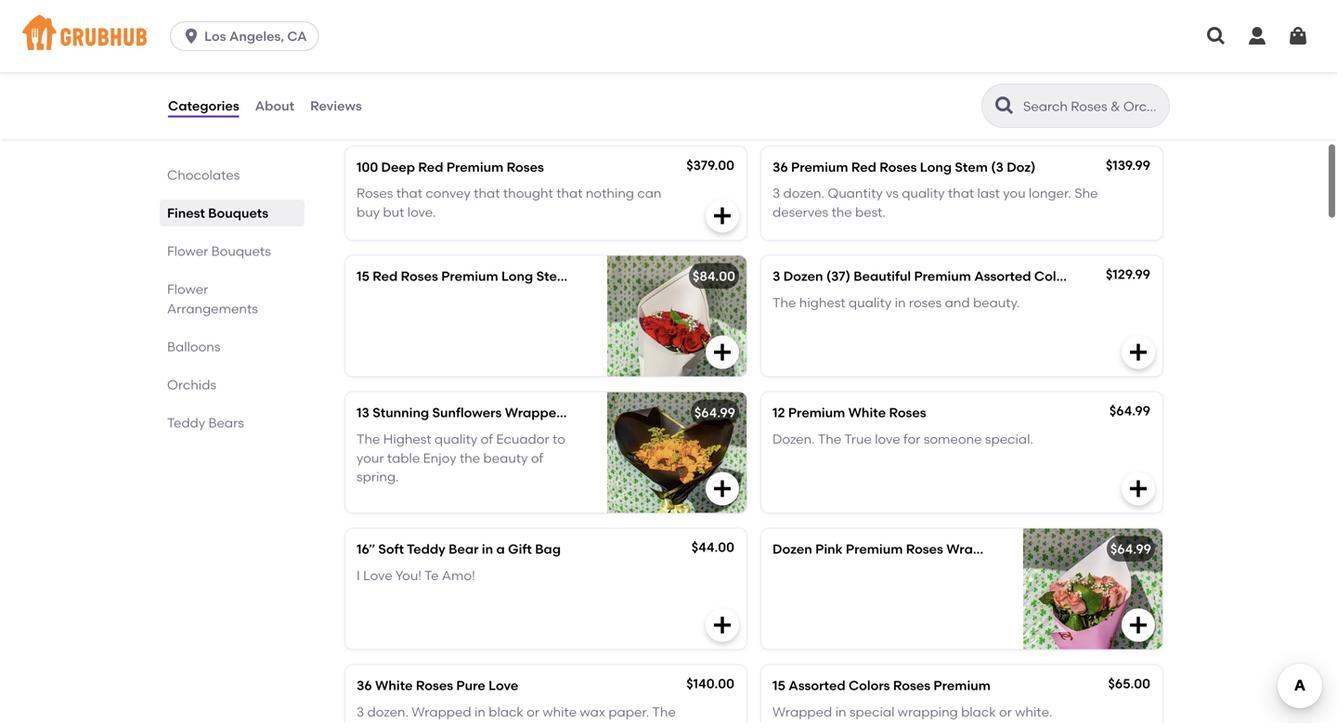 Task type: describe. For each thing, give the bounding box(es) containing it.
12
[[773, 405, 786, 421]]

15 red roses premium long stem
[[357, 269, 570, 285]]

premium right the pink
[[846, 542, 903, 558]]

someone
[[924, 432, 983, 447]]

categories button
[[167, 72, 240, 139]]

3 dozen. quantity vs quality that last you longer. she deserves the best.
[[773, 185, 1099, 220]]

13 stunning sunflowers wrapped in paper image
[[608, 393, 747, 514]]

3 dozen (37) beautiful premium assorted colors roses
[[773, 269, 1117, 285]]

premium up wrapping
[[934, 678, 991, 694]]

16" soft teddy bear in a gift bag
[[357, 542, 561, 558]]

flower arrangements
[[167, 282, 258, 317]]

100 deep red premium roses
[[357, 159, 544, 175]]

los
[[205, 28, 226, 44]]

dozen.
[[773, 432, 815, 447]]

16"
[[357, 542, 375, 558]]

bouquets for flower bouquets
[[212, 243, 271, 259]]

12 premium white roses
[[773, 405, 927, 421]]

white.
[[1016, 705, 1053, 721]]

long for premium
[[502, 269, 534, 285]]

reviews
[[310, 98, 362, 114]]

the highest quality of ecuador to your table enjoy the beauty of spring.
[[357, 432, 566, 485]]

dozen. for deserves
[[784, 185, 825, 201]]

3 dozen. wrapped in black or white wax paper. the pure love a white one which can conveys you
[[357, 705, 676, 724]]

soft
[[379, 542, 404, 558]]

$140.00
[[687, 677, 735, 692]]

quality for paper
[[435, 432, 478, 447]]

36 for 36 white roses pure love
[[357, 678, 372, 694]]

los angeles, ca button
[[170, 21, 327, 51]]

1 horizontal spatial svg image
[[1128, 478, 1150, 501]]

1 vertical spatial assorted
[[789, 678, 846, 694]]

black for in
[[489, 705, 524, 721]]

can inside 3 dozen. wrapped in black or white wax paper. the pure love a white one which can conveys you
[[534, 724, 558, 724]]

(37)
[[827, 269, 851, 285]]

red down but at the left top of the page
[[373, 269, 398, 285]]

ecuador
[[496, 432, 550, 447]]

sunflowers and lilies plus roses wrapped in paper
[[357, 60, 679, 76]]

te
[[425, 568, 439, 584]]

roses that convey that thought that nothing can buy but love.
[[357, 185, 662, 220]]

orchids
[[167, 377, 217, 393]]

flower for flower arrangements
[[167, 282, 208, 297]]

your
[[357, 450, 384, 466]]

the inside the highest quality of ecuador to your table enjoy the beauty of spring.
[[460, 450, 481, 466]]

1 vertical spatial of
[[531, 450, 544, 466]]

1 vertical spatial $65.00
[[1109, 677, 1151, 692]]

0 vertical spatial beautiful
[[791, 60, 849, 76]]

search icon image
[[994, 95, 1016, 117]]

black for wrapping
[[962, 705, 997, 721]]

the inside the highest quality of ecuador to your table enjoy the beauty of spring.
[[357, 432, 380, 447]]

0 vertical spatial love
[[875, 432, 901, 447]]

13
[[357, 405, 370, 421]]

1 horizontal spatial colors
[[1035, 269, 1076, 285]]

finest bouquets
[[167, 205, 269, 221]]

the left true
[[818, 432, 842, 447]]

ca
[[287, 28, 307, 44]]

gift
[[508, 542, 532, 558]]

roses
[[909, 295, 942, 311]]

convey
[[426, 185, 471, 201]]

1 horizontal spatial a
[[497, 542, 505, 558]]

balloons
[[167, 339, 221, 355]]

pink
[[816, 542, 843, 558]]

$64.99 for 13 stunning sunflowers wrapped in paper image
[[695, 405, 736, 421]]

red up search icon
[[983, 60, 1008, 76]]

for
[[904, 432, 921, 447]]

conveys
[[561, 724, 612, 724]]

highest
[[384, 432, 432, 447]]

you!
[[396, 568, 422, 584]]

which
[[493, 724, 531, 724]]

table
[[387, 450, 420, 466]]

1 horizontal spatial love
[[489, 678, 519, 694]]

&
[[933, 60, 943, 76]]

2 that from the left
[[474, 185, 500, 201]]

2 horizontal spatial svg image
[[1206, 25, 1228, 47]]

1 vertical spatial teddy
[[407, 542, 446, 558]]

nothing
[[586, 185, 635, 201]]

36 premium red roses long stem (3 doz)
[[773, 159, 1036, 175]]

wrapped in special wrapping black or white.
[[773, 705, 1053, 721]]

finest
[[167, 205, 205, 221]]

0 horizontal spatial paper
[[583, 405, 622, 421]]

or for white.
[[1000, 705, 1013, 721]]

3 for 3 dozen (37) beautiful premium assorted colors roses
[[773, 269, 781, 285]]

in inside 3 dozen. wrapped in black or white wax paper. the pure love a white one which can conveys you
[[475, 705, 486, 721]]

1 horizontal spatial deep
[[946, 60, 980, 76]]

i love you! te amo!
[[357, 568, 475, 584]]

0 vertical spatial $65.00
[[693, 58, 735, 74]]

you
[[1004, 185, 1026, 201]]

1 horizontal spatial and
[[945, 295, 971, 311]]

red up quantity
[[852, 159, 877, 175]]

special.
[[986, 432, 1034, 447]]

thought
[[503, 185, 554, 201]]

premium up quantity
[[792, 159, 849, 175]]

main navigation navigation
[[0, 0, 1338, 72]]

true
[[845, 432, 872, 447]]

beauty
[[484, 450, 528, 466]]

a inside 3 dozen. wrapped in black or white wax paper. the pure love a white one which can conveys you
[[417, 724, 426, 724]]

1 vertical spatial beautiful
[[854, 269, 912, 285]]

0 vertical spatial dozen
[[784, 269, 824, 285]]

love inside 3 dozen. wrapped in black or white wax paper. the pure love a white one which can conveys you
[[389, 724, 414, 724]]

premium up convey
[[447, 159, 504, 175]]

best.
[[856, 204, 886, 220]]

paper.
[[609, 705, 650, 721]]

15 red roses premium long stem image
[[608, 256, 747, 377]]

0 vertical spatial teddy
[[167, 415, 205, 431]]

0 vertical spatial assorted
[[975, 269, 1032, 285]]

reviews button
[[309, 72, 363, 139]]

about
[[255, 98, 295, 114]]

angeles,
[[229, 28, 284, 44]]

dozen pink premium roses wrapped in special paper
[[773, 542, 1113, 558]]

bears
[[209, 415, 244, 431]]

25 beautiful white roses & deep red
[[773, 60, 1008, 76]]

spring.
[[357, 469, 399, 485]]

roses inside roses that convey that thought that nothing can buy but love.
[[357, 185, 393, 201]]

to
[[553, 432, 566, 447]]

$64.99 for dozen pink premium roses wrapped in special paper "image"
[[1111, 542, 1152, 558]]



Task type: locate. For each thing, give the bounding box(es) containing it.
1 horizontal spatial the
[[832, 204, 853, 220]]

of down 13 stunning sunflowers wrapped in paper
[[481, 432, 493, 447]]

15 for 15 red roses premium long stem
[[357, 269, 370, 285]]

love
[[363, 568, 393, 584], [489, 678, 519, 694]]

0 vertical spatial can
[[638, 185, 662, 201]]

beauty.
[[974, 295, 1021, 311]]

white left one
[[429, 724, 463, 724]]

0 vertical spatial paper
[[641, 60, 679, 76]]

she
[[1075, 185, 1099, 201]]

3 that from the left
[[557, 185, 583, 201]]

love right i
[[363, 568, 393, 584]]

white for beautiful
[[852, 60, 890, 76]]

deep
[[946, 60, 980, 76], [381, 159, 415, 175]]

3
[[773, 185, 781, 201], [773, 269, 781, 285], [357, 705, 364, 721]]

long down roses that convey that thought that nothing can buy but love.
[[502, 269, 534, 285]]

special left paper
[[1025, 542, 1071, 558]]

red up convey
[[418, 159, 444, 175]]

$44.00
[[692, 540, 735, 556]]

1 horizontal spatial long
[[921, 159, 952, 175]]

white up conveys
[[543, 705, 577, 721]]

dozen pink premium roses wrapped in special paper image
[[1024, 529, 1163, 650]]

quality right vs
[[902, 185, 945, 201]]

quality up enjoy
[[435, 432, 478, 447]]

special
[[1025, 542, 1071, 558], [850, 705, 895, 721]]

1 horizontal spatial of
[[531, 450, 544, 466]]

sunflowers
[[357, 60, 426, 76], [433, 405, 502, 421]]

white for premium
[[849, 405, 886, 421]]

but
[[383, 204, 405, 220]]

0 horizontal spatial long
[[502, 269, 534, 285]]

flower for flower bouquets
[[167, 243, 208, 259]]

colors up wrapped in special wrapping black or white.
[[849, 678, 891, 694]]

dozen up 'highest'
[[784, 269, 824, 285]]

quality down (37)
[[849, 295, 892, 311]]

1 vertical spatial stem
[[537, 269, 570, 285]]

0 horizontal spatial beautiful
[[791, 60, 849, 76]]

stunning
[[373, 405, 429, 421]]

dozen. inside 3 dozen. quantity vs quality that last you longer. she deserves the best.
[[784, 185, 825, 201]]

and left the lilies on the top left
[[429, 60, 455, 76]]

love left for
[[875, 432, 901, 447]]

the inside 3 dozen. wrapped in black or white wax paper. the pure love a white one which can conveys you
[[653, 705, 676, 721]]

0 vertical spatial 3
[[773, 185, 781, 201]]

0 vertical spatial long
[[921, 159, 952, 175]]

premium down roses that convey that thought that nothing can buy but love.
[[442, 269, 499, 285]]

$118.00
[[1106, 58, 1151, 74]]

i
[[357, 568, 360, 584]]

2 vertical spatial 3
[[357, 705, 364, 721]]

love up 3 dozen. wrapped in black or white wax paper. the pure love a white one which can conveys you
[[489, 678, 519, 694]]

of down ecuador
[[531, 450, 544, 466]]

1 horizontal spatial love
[[875, 432, 901, 447]]

1 horizontal spatial can
[[638, 185, 662, 201]]

quality for assorted
[[849, 295, 892, 311]]

15 for 15 assorted colors roses premium
[[773, 678, 786, 694]]

bouquets up flower bouquets
[[208, 205, 269, 221]]

0 horizontal spatial and
[[429, 60, 455, 76]]

love right the pure
[[389, 724, 414, 724]]

25
[[773, 60, 788, 76]]

white up the pure
[[375, 678, 413, 694]]

1 flower from the top
[[167, 243, 208, 259]]

1 horizontal spatial 36
[[773, 159, 789, 175]]

that left last at right
[[948, 185, 975, 201]]

0 horizontal spatial sunflowers
[[357, 60, 426, 76]]

wax
[[580, 705, 606, 721]]

wrapping
[[898, 705, 959, 721]]

1 vertical spatial special
[[850, 705, 895, 721]]

0 horizontal spatial love
[[363, 568, 393, 584]]

0 vertical spatial dozen.
[[784, 185, 825, 201]]

0 vertical spatial special
[[1025, 542, 1071, 558]]

1 vertical spatial dozen.
[[367, 705, 409, 721]]

0 vertical spatial a
[[497, 542, 505, 558]]

0 vertical spatial stem
[[955, 159, 988, 175]]

3 for 3 dozen. quantity vs quality that last you longer. she deserves the best.
[[773, 185, 781, 201]]

0 vertical spatial and
[[429, 60, 455, 76]]

1 black from the left
[[489, 705, 524, 721]]

and down 3 dozen (37) beautiful premium assorted colors roses
[[945, 295, 971, 311]]

1 horizontal spatial sunflowers
[[433, 405, 502, 421]]

0 vertical spatial sunflowers
[[357, 60, 426, 76]]

0 horizontal spatial dozen.
[[367, 705, 409, 721]]

1 horizontal spatial 15
[[773, 678, 786, 694]]

long for roses
[[921, 159, 952, 175]]

of
[[481, 432, 493, 447], [531, 450, 544, 466]]

1 horizontal spatial dozen.
[[784, 185, 825, 201]]

highest
[[800, 295, 846, 311]]

teddy up te
[[407, 542, 446, 558]]

0 horizontal spatial love
[[389, 724, 414, 724]]

chocolates
[[167, 167, 240, 183]]

amo!
[[442, 568, 475, 584]]

bear
[[449, 542, 479, 558]]

can inside roses that convey that thought that nothing can buy but love.
[[638, 185, 662, 201]]

1 horizontal spatial teddy
[[407, 542, 446, 558]]

15 assorted colors roses premium
[[773, 678, 991, 694]]

pure
[[357, 724, 386, 724]]

0 horizontal spatial $65.00
[[693, 58, 735, 74]]

or for white
[[527, 705, 540, 721]]

$139.99
[[1107, 157, 1151, 173]]

love
[[875, 432, 901, 447], [389, 724, 414, 724]]

stem for 36 premium red roses long stem (3 doz)
[[955, 159, 988, 175]]

white up true
[[849, 405, 886, 421]]

0 horizontal spatial quality
[[435, 432, 478, 447]]

1 vertical spatial colors
[[849, 678, 891, 694]]

2 flower from the top
[[167, 282, 208, 297]]

1 vertical spatial 3
[[773, 269, 781, 285]]

0 vertical spatial flower
[[167, 243, 208, 259]]

0 horizontal spatial colors
[[849, 678, 891, 694]]

the right paper.
[[653, 705, 676, 721]]

3 for 3 dozen. wrapped in black or white wax paper. the pure love a white one which can conveys you
[[357, 705, 364, 721]]

3 left (37)
[[773, 269, 781, 285]]

0 vertical spatial white
[[543, 705, 577, 721]]

0 vertical spatial quality
[[902, 185, 945, 201]]

Search Roses & Orchid Flowers search field
[[1022, 98, 1164, 115]]

0 horizontal spatial stem
[[537, 269, 570, 285]]

0 vertical spatial love
[[363, 568, 393, 584]]

3 inside 3 dozen. quantity vs quality that last you longer. she deserves the best.
[[773, 185, 781, 201]]

0 horizontal spatial teddy
[[167, 415, 205, 431]]

or up which
[[527, 705, 540, 721]]

flower up arrangements
[[167, 282, 208, 297]]

los angeles, ca
[[205, 28, 307, 44]]

1 horizontal spatial paper
[[641, 60, 679, 76]]

0 vertical spatial white
[[852, 60, 890, 76]]

flower inside flower arrangements
[[167, 282, 208, 297]]

deep right & at right
[[946, 60, 980, 76]]

$84.00
[[693, 269, 736, 285]]

2 or from the left
[[1000, 705, 1013, 721]]

$65.00
[[693, 58, 735, 74], [1109, 677, 1151, 692]]

0 horizontal spatial a
[[417, 724, 426, 724]]

white
[[852, 60, 890, 76], [849, 405, 886, 421], [375, 678, 413, 694]]

or inside 3 dozen. wrapped in black or white wax paper. the pure love a white one which can conveys you
[[527, 705, 540, 721]]

the
[[773, 295, 797, 311], [357, 432, 380, 447], [818, 432, 842, 447], [653, 705, 676, 721]]

dozen. up the pure
[[367, 705, 409, 721]]

wrapped
[[563, 60, 623, 76], [505, 405, 565, 421], [947, 542, 1007, 558], [412, 705, 472, 721], [773, 705, 833, 721]]

longer.
[[1029, 185, 1072, 201]]

black inside 3 dozen. wrapped in black or white wax paper. the pure love a white one which can conveys you
[[489, 705, 524, 721]]

premium up dozen.
[[789, 405, 846, 421]]

0 horizontal spatial of
[[481, 432, 493, 447]]

premium up roses
[[915, 269, 972, 285]]

1 vertical spatial the
[[460, 450, 481, 466]]

love.
[[408, 204, 436, 220]]

arrangements
[[167, 301, 258, 317]]

1 horizontal spatial $65.00
[[1109, 677, 1151, 692]]

dozen. up deserves
[[784, 185, 825, 201]]

the up your
[[357, 432, 380, 447]]

about button
[[254, 72, 296, 139]]

stem down roses that convey that thought that nothing can buy but love.
[[537, 269, 570, 285]]

the left 'highest'
[[773, 295, 797, 311]]

flower down "finest"
[[167, 243, 208, 259]]

1 vertical spatial sunflowers
[[433, 405, 502, 421]]

(3
[[992, 159, 1004, 175]]

stem left (3 at top
[[955, 159, 988, 175]]

0 horizontal spatial 36
[[357, 678, 372, 694]]

36 up deserves
[[773, 159, 789, 175]]

1 vertical spatial love
[[489, 678, 519, 694]]

1 vertical spatial and
[[945, 295, 971, 311]]

black up which
[[489, 705, 524, 721]]

4 that from the left
[[948, 185, 975, 201]]

1 vertical spatial long
[[502, 269, 534, 285]]

dozen. the true love for someone special.
[[773, 432, 1034, 447]]

3 up the pure
[[357, 705, 364, 721]]

1 vertical spatial a
[[417, 724, 426, 724]]

1 horizontal spatial special
[[1025, 542, 1071, 558]]

dozen. for pure
[[367, 705, 409, 721]]

one
[[466, 724, 490, 724]]

0 horizontal spatial 15
[[357, 269, 370, 285]]

white
[[543, 705, 577, 721], [429, 724, 463, 724]]

dozen. inside 3 dozen. wrapped in black or white wax paper. the pure love a white one which can conveys you
[[367, 705, 409, 721]]

36
[[773, 159, 789, 175], [357, 678, 372, 694]]

the right enjoy
[[460, 450, 481, 466]]

long up 3 dozen. quantity vs quality that last you longer. she deserves the best.
[[921, 159, 952, 175]]

dozen
[[784, 269, 824, 285], [773, 542, 813, 558]]

$64.99
[[1110, 403, 1151, 419], [695, 405, 736, 421], [1111, 542, 1152, 558]]

in
[[626, 60, 637, 76], [895, 295, 906, 311], [568, 405, 580, 421], [482, 542, 494, 558], [1010, 542, 1022, 558], [475, 705, 486, 721], [836, 705, 847, 721]]

quantity
[[828, 185, 883, 201]]

beautiful
[[791, 60, 849, 76], [854, 269, 912, 285]]

that
[[396, 185, 423, 201], [474, 185, 500, 201], [557, 185, 583, 201], [948, 185, 975, 201]]

beautiful up the highest quality in roses and beauty. at the top of the page
[[854, 269, 912, 285]]

1 horizontal spatial stem
[[955, 159, 988, 175]]

0 vertical spatial deep
[[946, 60, 980, 76]]

buy
[[357, 204, 380, 220]]

deep right 100
[[381, 159, 415, 175]]

beautiful right 25
[[791, 60, 849, 76]]

white left & at right
[[852, 60, 890, 76]]

0 vertical spatial bouquets
[[208, 205, 269, 221]]

2 vertical spatial white
[[375, 678, 413, 694]]

colors left $129.99
[[1035, 269, 1076, 285]]

the
[[832, 204, 853, 220], [460, 450, 481, 466]]

enjoy
[[423, 450, 457, 466]]

categories
[[168, 98, 239, 114]]

1 horizontal spatial quality
[[849, 295, 892, 311]]

stem for 15 red roses premium long stem
[[537, 269, 570, 285]]

1 vertical spatial paper
[[583, 405, 622, 421]]

quality inside the highest quality of ecuador to your table enjoy the beauty of spring.
[[435, 432, 478, 447]]

36 up the pure
[[357, 678, 372, 694]]

1 vertical spatial white
[[429, 724, 463, 724]]

0 vertical spatial colors
[[1035, 269, 1076, 285]]

can
[[638, 185, 662, 201], [534, 724, 558, 724]]

bag
[[535, 542, 561, 558]]

$379.00
[[687, 157, 735, 173]]

3 inside 3 dozen. wrapped in black or white wax paper. the pure love a white one which can conveys you
[[357, 705, 364, 721]]

svg image
[[1247, 25, 1269, 47], [1288, 25, 1310, 47], [1128, 96, 1150, 118], [712, 205, 734, 227], [712, 342, 734, 364], [1128, 342, 1150, 364], [712, 478, 734, 501], [712, 615, 734, 637], [1128, 615, 1150, 637]]

1 horizontal spatial beautiful
[[854, 269, 912, 285]]

1 vertical spatial bouquets
[[212, 243, 271, 259]]

sunflowers up the highest quality of ecuador to your table enjoy the beauty of spring. in the bottom of the page
[[433, 405, 502, 421]]

2 horizontal spatial quality
[[902, 185, 945, 201]]

or left white.
[[1000, 705, 1013, 721]]

100
[[357, 159, 378, 175]]

0 horizontal spatial assorted
[[789, 678, 846, 694]]

a down 36 white roses pure love
[[417, 724, 426, 724]]

15 down buy
[[357, 269, 370, 285]]

black right wrapping
[[962, 705, 997, 721]]

can right nothing
[[638, 185, 662, 201]]

0 vertical spatial of
[[481, 432, 493, 447]]

1 vertical spatial quality
[[849, 295, 892, 311]]

1 vertical spatial 36
[[357, 678, 372, 694]]

0 horizontal spatial can
[[534, 724, 558, 724]]

svg image inside los angeles, ca button
[[182, 27, 201, 46]]

bouquets for finest bouquets
[[208, 205, 269, 221]]

the highest quality in roses and beauty.
[[773, 295, 1021, 311]]

a left gift
[[497, 542, 505, 558]]

0 horizontal spatial special
[[850, 705, 895, 721]]

1 vertical spatial love
[[389, 724, 414, 724]]

0 vertical spatial 15
[[357, 269, 370, 285]]

1 or from the left
[[527, 705, 540, 721]]

0 horizontal spatial white
[[429, 724, 463, 724]]

deserves
[[773, 204, 829, 220]]

0 horizontal spatial the
[[460, 450, 481, 466]]

that up love.
[[396, 185, 423, 201]]

long
[[921, 159, 952, 175], [502, 269, 534, 285]]

that inside 3 dozen. quantity vs quality that last you longer. she deserves the best.
[[948, 185, 975, 201]]

vs
[[886, 185, 899, 201]]

36 white roses pure love
[[357, 678, 519, 694]]

0 horizontal spatial or
[[527, 705, 540, 721]]

dozen left the pink
[[773, 542, 813, 558]]

15 right $140.00 on the bottom right of page
[[773, 678, 786, 694]]

2 black from the left
[[962, 705, 997, 721]]

3 up deserves
[[773, 185, 781, 201]]

1 vertical spatial white
[[849, 405, 886, 421]]

15
[[357, 269, 370, 285], [773, 678, 786, 694]]

teddy bears
[[167, 415, 244, 431]]

1 vertical spatial deep
[[381, 159, 415, 175]]

the down quantity
[[832, 204, 853, 220]]

pure
[[457, 678, 486, 694]]

1 vertical spatial 15
[[773, 678, 786, 694]]

special down the '15 assorted colors roses premium'
[[850, 705, 895, 721]]

sunflowers up reviews
[[357, 60, 426, 76]]

flower bouquets
[[167, 243, 271, 259]]

paper
[[1074, 542, 1113, 558]]

36 for 36 premium red roses long stem (3 doz)
[[773, 159, 789, 175]]

1 horizontal spatial black
[[962, 705, 997, 721]]

can right which
[[534, 724, 558, 724]]

premium
[[447, 159, 504, 175], [792, 159, 849, 175], [442, 269, 499, 285], [915, 269, 972, 285], [789, 405, 846, 421], [846, 542, 903, 558], [934, 678, 991, 694]]

svg image
[[1206, 25, 1228, 47], [182, 27, 201, 46], [1128, 478, 1150, 501]]

13 stunning sunflowers wrapped in paper
[[357, 405, 622, 421]]

quality inside 3 dozen. quantity vs quality that last you longer. she deserves the best.
[[902, 185, 945, 201]]

teddy down orchids
[[167, 415, 205, 431]]

0 horizontal spatial deep
[[381, 159, 415, 175]]

1 that from the left
[[396, 185, 423, 201]]

wrapped inside 3 dozen. wrapped in black or white wax paper. the pure love a white one which can conveys you
[[412, 705, 472, 721]]

1 vertical spatial dozen
[[773, 542, 813, 558]]

bouquets down finest bouquets
[[212, 243, 271, 259]]

dozen.
[[784, 185, 825, 201], [367, 705, 409, 721]]

the inside 3 dozen. quantity vs quality that last you longer. she deserves the best.
[[832, 204, 853, 220]]

that right convey
[[474, 185, 500, 201]]

last
[[978, 185, 1001, 201]]

2 vertical spatial quality
[[435, 432, 478, 447]]

0 vertical spatial 36
[[773, 159, 789, 175]]

that left nothing
[[557, 185, 583, 201]]



Task type: vqa. For each thing, say whether or not it's contained in the screenshot.
with inside the Lemon-lime flavored soft drink with a crisp, clean taste that quenches your thirst.
no



